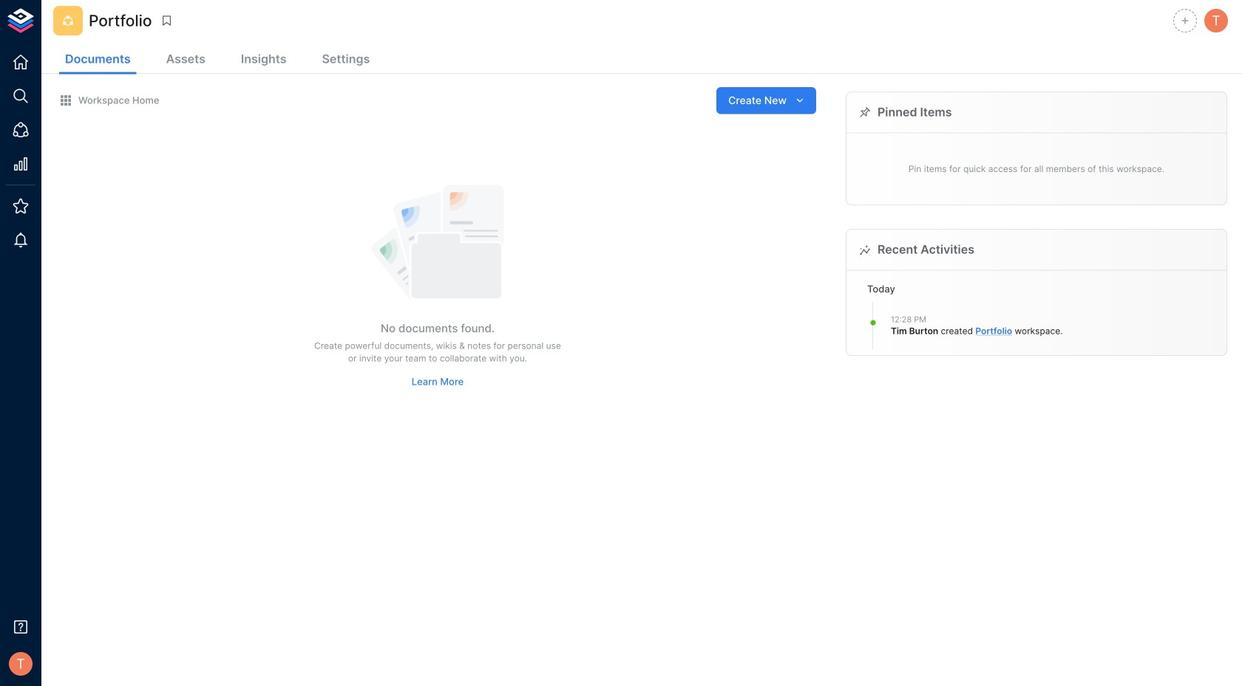 Task type: vqa. For each thing, say whether or not it's contained in the screenshot.
Bookmark icon
yes



Task type: locate. For each thing, give the bounding box(es) containing it.
bookmark image
[[160, 14, 173, 27]]



